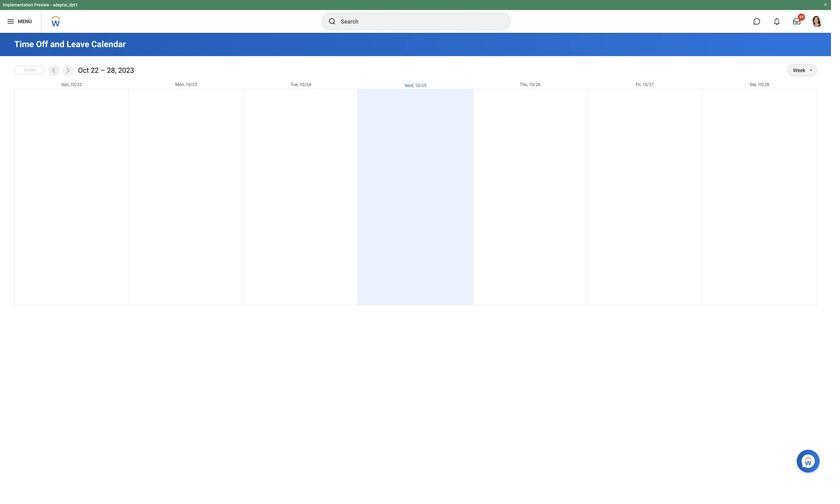 Task type: describe. For each thing, give the bounding box(es) containing it.
search image
[[328, 17, 337, 26]]

33 button
[[790, 14, 806, 29]]

leave
[[67, 39, 89, 49]]

sat, 10/28
[[750, 82, 770, 87]]

10/25
[[415, 83, 427, 88]]

implementation
[[3, 3, 33, 8]]

sun, 10/22
[[61, 82, 82, 87]]

justify image
[[6, 17, 15, 26]]

Search Workday  search field
[[341, 14, 496, 29]]

10/28
[[759, 82, 770, 87]]

thu, 10/26
[[520, 82, 541, 87]]

menu banner
[[0, 0, 832, 33]]

week
[[794, 68, 806, 73]]

preview
[[34, 3, 49, 8]]

wed, 10/25
[[405, 83, 427, 88]]

week button
[[789, 65, 806, 76]]

adeptai_dpt1
[[53, 3, 78, 8]]

10/27
[[643, 82, 655, 87]]

10/26
[[530, 82, 541, 87]]

wed,
[[405, 83, 414, 88]]

today button
[[14, 66, 44, 74]]

-
[[50, 3, 52, 8]]

time off and leave calendar
[[14, 39, 126, 49]]

time
[[14, 39, 34, 49]]

tue,
[[291, 82, 299, 87]]

notifications large image
[[774, 18, 781, 25]]

10/22
[[71, 82, 82, 87]]

today
[[23, 67, 36, 73]]

mon,
[[175, 82, 185, 87]]

fri, 10/27
[[636, 82, 655, 87]]

mon, 10/23
[[175, 82, 197, 87]]

28,
[[107, 66, 116, 75]]

off
[[36, 39, 48, 49]]

caret down image
[[808, 68, 816, 73]]

–
[[101, 66, 105, 75]]

10/23
[[186, 82, 197, 87]]

33
[[800, 15, 804, 19]]

inbox large image
[[794, 18, 801, 25]]

2023
[[118, 66, 134, 75]]

22
[[91, 66, 99, 75]]

implementation preview -   adeptai_dpt1
[[3, 3, 78, 8]]



Task type: locate. For each thing, give the bounding box(es) containing it.
oct 22 – 28, 2023
[[78, 66, 134, 75]]

sat,
[[750, 82, 758, 87]]

calendar
[[91, 39, 126, 49]]

profile logan mcneil image
[[812, 16, 823, 29]]

sun,
[[61, 82, 69, 87]]

chevron right image
[[64, 67, 71, 74]]

tue, 10/24
[[291, 82, 311, 87]]

chevron left image
[[50, 67, 57, 74]]

thu,
[[520, 82, 529, 87]]

menu
[[18, 18, 32, 24]]

close environment banner image
[[824, 3, 828, 7]]

oct
[[78, 66, 89, 75]]

10/24
[[300, 82, 311, 87]]

time off and leave calendar main content
[[0, 33, 832, 312]]

and
[[50, 39, 64, 49]]

fri,
[[636, 82, 642, 87]]

menu button
[[0, 10, 41, 33]]



Task type: vqa. For each thing, say whether or not it's contained in the screenshot.
33 button
yes



